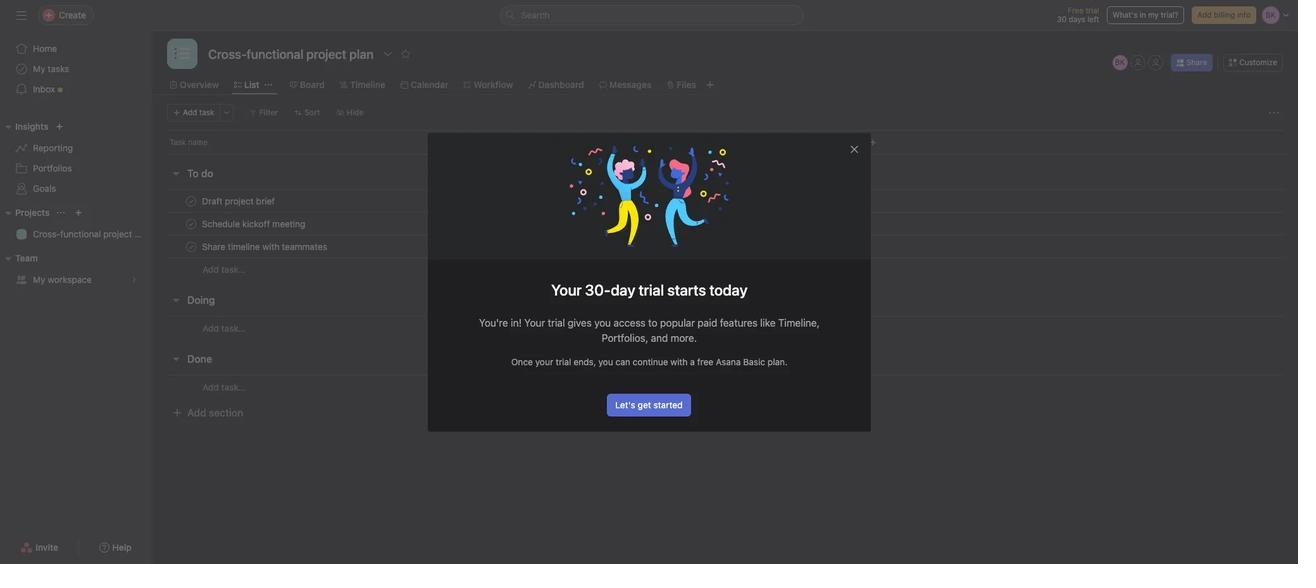 Task type: describe. For each thing, give the bounding box(es) containing it.
add task… button for done
[[203, 380, 246, 394]]

brad klo for today
[[581, 196, 611, 205]]

dashboard
[[539, 79, 584, 90]]

add section
[[187, 407, 243, 419]]

goals link
[[8, 179, 144, 199]]

plan
[[135, 229, 152, 239]]

portfolios link
[[8, 158, 144, 179]]

my workspace link
[[8, 270, 144, 290]]

more.
[[671, 332, 697, 344]]

what's in my trial? button
[[1107, 6, 1185, 24]]

can
[[616, 356, 630, 367]]

close image
[[849, 144, 860, 154]]

workflow
[[474, 79, 513, 90]]

what's
[[1113, 10, 1138, 20]]

workspace
[[48, 274, 92, 285]]

inbox link
[[8, 79, 144, 99]]

my tasks link
[[8, 59, 144, 79]]

goals
[[33, 183, 56, 194]]

add task… row for doing
[[152, 316, 1299, 340]]

invite
[[35, 542, 58, 553]]

your 30-day trial starts today
[[551, 281, 748, 299]]

add task… inside header to do 'tree grid'
[[203, 264, 246, 275]]

24
[[671, 242, 681, 251]]

day
[[611, 281, 635, 299]]

– for – 23
[[664, 219, 668, 229]]

starts today
[[667, 281, 748, 299]]

today
[[638, 196, 660, 206]]

get
[[638, 399, 651, 410]]

let's get started
[[616, 399, 683, 410]]

board link
[[290, 78, 325, 92]]

trial inside the free trial 30 days left
[[1086, 6, 1100, 15]]

calendar
[[411, 79, 449, 90]]

priority
[[714, 137, 739, 147]]

insights element
[[0, 115, 152, 201]]

share timeline with teammates cell
[[152, 235, 558, 258]]

paid
[[698, 317, 717, 328]]

status field for draft project brief cell
[[783, 189, 859, 213]]

collapse task list for this section image for to do
[[171, 168, 181, 179]]

add left task
[[183, 108, 197, 117]]

in
[[1140, 10, 1147, 20]]

overview link
[[170, 78, 219, 92]]

cross-
[[33, 229, 60, 239]]

cross-functional project plan
[[33, 229, 152, 239]]

priority field for draft project brief cell
[[708, 189, 784, 213]]

features
[[720, 317, 758, 328]]

left
[[1088, 15, 1100, 24]]

timeline
[[350, 79, 386, 90]]

collapse task list for this section image
[[171, 354, 181, 364]]

date
[[655, 137, 671, 147]]

trial inside you're in! your trial gives you access to popular paid features like timeline, portfolios, and more.
[[548, 317, 565, 328]]

0 vertical spatial your
[[551, 281, 582, 299]]

workflow link
[[464, 78, 513, 92]]

task name
[[170, 137, 208, 147]]

reporting
[[33, 142, 73, 153]]

add up add section button
[[203, 382, 219, 392]]

Share timeline with teammates text field
[[199, 240, 331, 253]]

calendar link
[[401, 78, 449, 92]]

name
[[188, 137, 208, 147]]

1 add task… button from the top
[[203, 263, 246, 277]]

my for my workspace
[[33, 274, 45, 285]]

brad klo button for today
[[563, 193, 630, 209]]

20 inside row
[[653, 242, 663, 251]]

asana
[[716, 356, 741, 367]]

team
[[15, 253, 38, 263]]

priority field for share timeline with teammates cell
[[708, 235, 784, 258]]

task
[[170, 137, 186, 147]]

add task… for doing
[[203, 323, 246, 333]]

task… inside header to do 'tree grid'
[[221, 264, 246, 275]]

list link
[[234, 78, 259, 92]]

add billing info button
[[1192, 6, 1257, 24]]

add task button
[[167, 104, 220, 122]]

brad klo button for oct
[[563, 216, 630, 231]]

brad for oct 19 – 23
[[581, 219, 597, 228]]

add task… row for done
[[152, 375, 1299, 399]]

Schedule kickoff meeting text field
[[199, 218, 309, 230]]

you're in! your trial gives you access to popular paid features like timeline, portfolios, and more.
[[479, 317, 820, 344]]

to
[[187, 168, 199, 179]]

let's
[[616, 399, 636, 410]]

oct 20 – 24
[[638, 242, 681, 251]]

timeline,
[[778, 317, 820, 328]]

popular
[[660, 317, 695, 328]]

messages link
[[599, 78, 652, 92]]

status field for share timeline with teammates cell
[[783, 235, 859, 258]]

Completed checkbox
[[184, 193, 199, 209]]

team button
[[0, 251, 38, 266]]

schedule kickoff meeting cell
[[152, 212, 558, 236]]

0 vertical spatial –
[[662, 196, 666, 206]]

portfolios
[[33, 163, 72, 173]]

tasks
[[48, 63, 69, 74]]

reporting link
[[8, 138, 144, 158]]

timeline link
[[340, 78, 386, 92]]

completed image for draft project brief text field
[[184, 193, 199, 209]]

cross-functional project plan link
[[8, 224, 152, 244]]

free
[[697, 356, 713, 367]]

row containing task name
[[152, 130, 1299, 154]]

add task… for done
[[203, 382, 246, 392]]

30
[[1058, 15, 1067, 24]]

inbox
[[33, 84, 55, 94]]

doing button
[[187, 289, 215, 312]]

project
[[103, 229, 132, 239]]

completed checkbox for schedule kickoff meeting text field
[[184, 216, 199, 231]]

overview
[[180, 79, 219, 90]]

doing
[[187, 294, 215, 306]]

hide sidebar image
[[16, 10, 27, 20]]

trial right the your
[[556, 356, 571, 367]]



Task type: vqa. For each thing, say whether or not it's contained in the screenshot.
the left the notifications
no



Task type: locate. For each thing, give the bounding box(es) containing it.
your left 30-
[[551, 281, 582, 299]]

Draft project brief text field
[[199, 195, 279, 207]]

1 vertical spatial klo
[[600, 219, 611, 228]]

my down team
[[33, 274, 45, 285]]

0 vertical spatial klo
[[600, 196, 611, 205]]

completed image up completed image
[[184, 193, 199, 209]]

20
[[683, 196, 693, 206], [653, 242, 663, 251]]

None text field
[[205, 42, 377, 65]]

klo left 19
[[600, 219, 611, 228]]

do
[[201, 168, 213, 179]]

add to starred image
[[401, 49, 411, 59]]

oct left 19
[[638, 219, 651, 229]]

search button
[[500, 5, 804, 25]]

oct up 23
[[668, 196, 681, 206]]

functional
[[60, 229, 101, 239]]

like
[[760, 317, 776, 328]]

home
[[33, 43, 57, 54]]

today – oct 20
[[638, 196, 693, 206]]

add left billing
[[1198, 10, 1212, 20]]

oct for oct 20 – 24
[[638, 242, 651, 251]]

1 add task… row from the top
[[152, 258, 1299, 281]]

20 right today
[[683, 196, 693, 206]]

header to do tree grid
[[152, 189, 1299, 281]]

projects
[[15, 207, 50, 218]]

klo for today
[[600, 196, 611, 205]]

oct for oct 19 – 23
[[638, 219, 651, 229]]

bk button
[[1113, 55, 1128, 70]]

oct inside row
[[638, 242, 651, 251]]

oct
[[668, 196, 681, 206], [638, 219, 651, 229], [638, 242, 651, 251]]

1 vertical spatial –
[[664, 219, 668, 229]]

you right gives at the left of page
[[594, 317, 611, 328]]

add task… button up "doing"
[[203, 263, 246, 277]]

days
[[1069, 15, 1086, 24]]

0 vertical spatial completed checkbox
[[184, 216, 199, 231]]

once your trial ends, you can continue with a free asana basic plan.
[[511, 356, 788, 367]]

projects button
[[0, 205, 50, 220]]

invite button
[[12, 536, 67, 559]]

1 horizontal spatial your
[[551, 281, 582, 299]]

add task… row
[[152, 258, 1299, 281], [152, 316, 1299, 340], [152, 375, 1299, 399]]

row containing oct 20
[[152, 235, 1299, 258]]

add billing info
[[1198, 10, 1251, 20]]

–
[[662, 196, 666, 206], [664, 219, 668, 229], [665, 242, 669, 251]]

1 vertical spatial you
[[598, 356, 613, 367]]

0 vertical spatial add task… row
[[152, 258, 1299, 281]]

1 my from the top
[[33, 63, 45, 74]]

collapse task list for this section image left to
[[171, 168, 181, 179]]

what's in my trial?
[[1113, 10, 1179, 20]]

add task… row up asana
[[152, 316, 1299, 340]]

1 vertical spatial your
[[524, 317, 545, 328]]

completed image inside draft project brief cell
[[184, 193, 199, 209]]

trial right free
[[1086, 6, 1100, 15]]

add task… up "doing"
[[203, 264, 246, 275]]

board
[[300, 79, 325, 90]]

– right 19
[[664, 219, 668, 229]]

oct down oct 19 – 23
[[638, 242, 651, 251]]

your right in!
[[524, 317, 545, 328]]

2 brad klo from the top
[[581, 219, 611, 228]]

messages
[[610, 79, 652, 90]]

add up doing button in the left of the page
[[203, 264, 219, 275]]

share
[[1187, 58, 1208, 67]]

task… for doing
[[221, 323, 246, 333]]

1 task… from the top
[[221, 264, 246, 275]]

you're
[[479, 317, 508, 328]]

3 add task… from the top
[[203, 382, 246, 392]]

done
[[187, 353, 212, 365]]

1 horizontal spatial 20
[[683, 196, 693, 206]]

completed image down completed image
[[184, 239, 199, 254]]

section
[[209, 407, 243, 419]]

free trial 30 days left
[[1058, 6, 1100, 24]]

1 vertical spatial add task…
[[203, 323, 246, 333]]

ends,
[[574, 356, 596, 367]]

1 vertical spatial completed checkbox
[[184, 239, 199, 254]]

my inside teams element
[[33, 274, 45, 285]]

your
[[535, 356, 553, 367]]

2 add task… row from the top
[[152, 316, 1299, 340]]

Completed checkbox
[[184, 216, 199, 231], [184, 239, 199, 254]]

2 vertical spatial –
[[665, 242, 669, 251]]

0 vertical spatial completed image
[[184, 193, 199, 209]]

3 add task… button from the top
[[203, 380, 246, 394]]

brad klo
[[581, 196, 611, 205], [581, 219, 611, 228]]

2 my from the top
[[33, 274, 45, 285]]

add
[[1198, 10, 1212, 20], [183, 108, 197, 117], [203, 264, 219, 275], [203, 323, 219, 333], [203, 382, 219, 392], [187, 407, 206, 419]]

1 vertical spatial collapse task list for this section image
[[171, 295, 181, 305]]

completed image
[[184, 216, 199, 231]]

0 vertical spatial brad
[[581, 196, 597, 205]]

– right today
[[662, 196, 666, 206]]

– inside row
[[665, 242, 669, 251]]

2 brad from the top
[[581, 219, 597, 228]]

1 collapse task list for this section image from the top
[[171, 168, 181, 179]]

1 vertical spatial add task… button
[[203, 321, 246, 335]]

2 completed checkbox from the top
[[184, 239, 199, 254]]

add task… row down 'priority field for schedule kickoff meeting' cell
[[152, 258, 1299, 281]]

1 klo from the top
[[600, 196, 611, 205]]

my left tasks
[[33, 63, 45, 74]]

status field for schedule kickoff meeting cell
[[783, 212, 859, 236]]

my for my tasks
[[33, 63, 45, 74]]

due date
[[638, 137, 671, 147]]

brad for today – oct 20
[[581, 196, 597, 205]]

add section button
[[167, 401, 248, 424]]

1 vertical spatial oct
[[638, 219, 651, 229]]

0 vertical spatial you
[[594, 317, 611, 328]]

1 vertical spatial brad klo button
[[563, 216, 630, 231]]

2 klo from the top
[[600, 219, 611, 228]]

add task… button up section
[[203, 380, 246, 394]]

gives
[[568, 317, 592, 328]]

23
[[670, 219, 680, 229]]

– for – 24
[[665, 242, 669, 251]]

brad klo button
[[563, 193, 630, 209], [563, 216, 630, 231]]

assignee
[[563, 137, 595, 147]]

add down "doing"
[[203, 323, 219, 333]]

add task… up section
[[203, 382, 246, 392]]

collapse task list for this section image left "doing"
[[171, 295, 181, 305]]

basic plan.
[[743, 356, 788, 367]]

1 brad klo from the top
[[581, 196, 611, 205]]

0 vertical spatial task…
[[221, 264, 246, 275]]

insights button
[[0, 119, 48, 134]]

brad klo for oct
[[581, 219, 611, 228]]

brad klo button left today
[[563, 193, 630, 209]]

portfolios,
[[602, 332, 648, 344]]

0 vertical spatial add task… button
[[203, 263, 246, 277]]

1 brad klo button from the top
[[563, 193, 630, 209]]

trial right day
[[639, 281, 664, 299]]

trial left gives at the left of page
[[548, 317, 565, 328]]

teams element
[[0, 247, 152, 293]]

completed checkbox down completed image
[[184, 239, 199, 254]]

1 vertical spatial brad
[[581, 219, 597, 228]]

my workspace
[[33, 274, 92, 285]]

2 vertical spatial add task… button
[[203, 380, 246, 394]]

global element
[[0, 31, 152, 107]]

add inside header to do 'tree grid'
[[203, 264, 219, 275]]

completed checkbox for share timeline with teammates text field
[[184, 239, 199, 254]]

2 vertical spatial oct
[[638, 242, 651, 251]]

draft project brief cell
[[152, 189, 558, 213]]

brad klo button left 19
[[563, 216, 630, 231]]

list image
[[175, 46, 190, 61]]

3 task… from the top
[[221, 382, 246, 392]]

files link
[[667, 78, 696, 92]]

0 vertical spatial 20
[[683, 196, 693, 206]]

2 vertical spatial add task…
[[203, 382, 246, 392]]

2 brad klo button from the top
[[563, 216, 630, 231]]

1 vertical spatial completed image
[[184, 239, 199, 254]]

status
[[789, 137, 812, 147]]

1 completed image from the top
[[184, 193, 199, 209]]

add task… button for doing
[[203, 321, 246, 335]]

1 add task… from the top
[[203, 264, 246, 275]]

a
[[690, 356, 695, 367]]

add task… button
[[203, 263, 246, 277], [203, 321, 246, 335], [203, 380, 246, 394]]

brad klo left today
[[581, 196, 611, 205]]

you inside you're in! your trial gives you access to popular paid features like timeline, portfolios, and more.
[[594, 317, 611, 328]]

priority field for schedule kickoff meeting cell
[[708, 212, 784, 236]]

brad
[[581, 196, 597, 205], [581, 219, 597, 228]]

task… for done
[[221, 382, 246, 392]]

0 horizontal spatial your
[[524, 317, 545, 328]]

19
[[653, 219, 662, 229]]

1 vertical spatial brad klo
[[581, 219, 611, 228]]

insights
[[15, 121, 48, 132]]

task
[[199, 108, 214, 117]]

0 vertical spatial brad klo button
[[563, 193, 630, 209]]

– left 24
[[665, 242, 669, 251]]

2 task… from the top
[[221, 323, 246, 333]]

2 collapse task list for this section image from the top
[[171, 295, 181, 305]]

files
[[677, 79, 696, 90]]

bk
[[1116, 58, 1126, 67]]

you
[[594, 317, 611, 328], [598, 356, 613, 367]]

1 completed checkbox from the top
[[184, 216, 199, 231]]

completed checkbox inside the share timeline with teammates cell
[[184, 239, 199, 254]]

projects element
[[0, 201, 152, 247]]

1 vertical spatial 20
[[653, 242, 663, 251]]

my inside global element
[[33, 63, 45, 74]]

home link
[[8, 39, 144, 59]]

2 add task… from the top
[[203, 323, 246, 333]]

2 vertical spatial add task… row
[[152, 375, 1299, 399]]

1 brad from the top
[[581, 196, 597, 205]]

completed image
[[184, 193, 199, 209], [184, 239, 199, 254]]

2 vertical spatial task…
[[221, 382, 246, 392]]

0 vertical spatial add task…
[[203, 264, 246, 275]]

dashboard link
[[528, 78, 584, 92]]

collapse task list for this section image for doing
[[171, 295, 181, 305]]

and
[[651, 332, 668, 344]]

brad klo left 19
[[581, 219, 611, 228]]

add task…
[[203, 264, 246, 275], [203, 323, 246, 333], [203, 382, 246, 392]]

klo
[[600, 196, 611, 205], [600, 219, 611, 228]]

row
[[152, 130, 1299, 154], [167, 153, 1283, 155], [152, 189, 1299, 213], [152, 212, 1299, 236], [152, 235, 1299, 258]]

2 completed image from the top
[[184, 239, 199, 254]]

add task… row down asana
[[152, 375, 1299, 399]]

completed image inside the share timeline with teammates cell
[[184, 239, 199, 254]]

add task… down "doing"
[[203, 323, 246, 333]]

add left section
[[187, 407, 206, 419]]

1 vertical spatial task…
[[221, 323, 246, 333]]

trial?
[[1161, 10, 1179, 20]]

collapse task list for this section image
[[171, 168, 181, 179], [171, 295, 181, 305]]

free
[[1068, 6, 1084, 15]]

let's get started button
[[607, 394, 691, 416]]

my
[[33, 63, 45, 74], [33, 274, 45, 285]]

klo left today
[[600, 196, 611, 205]]

my
[[1149, 10, 1159, 20]]

search list box
[[500, 5, 804, 25]]

billing
[[1214, 10, 1236, 20]]

my tasks
[[33, 63, 69, 74]]

2 add task… button from the top
[[203, 321, 246, 335]]

list
[[244, 79, 259, 90]]

1 vertical spatial my
[[33, 274, 45, 285]]

info
[[1238, 10, 1251, 20]]

add task
[[183, 108, 214, 117]]

klo for oct 19
[[600, 219, 611, 228]]

oct 19 – 23
[[638, 219, 680, 229]]

0 vertical spatial collapse task list for this section image
[[171, 168, 181, 179]]

0 vertical spatial my
[[33, 63, 45, 74]]

20 left 24
[[653, 242, 663, 251]]

0 vertical spatial brad klo
[[581, 196, 611, 205]]

1 vertical spatial add task… row
[[152, 316, 1299, 340]]

add task… button down "doing"
[[203, 321, 246, 335]]

0 vertical spatial oct
[[668, 196, 681, 206]]

0 horizontal spatial 20
[[653, 242, 663, 251]]

your inside you're in! your trial gives you access to popular paid features like timeline, portfolios, and more.
[[524, 317, 545, 328]]

completed image for share timeline with teammates text field
[[184, 239, 199, 254]]

you left can at left bottom
[[598, 356, 613, 367]]

3 add task… row from the top
[[152, 375, 1299, 399]]

continue
[[633, 356, 668, 367]]

once
[[511, 356, 533, 367]]

completed checkbox down completed option
[[184, 216, 199, 231]]

completed checkbox inside schedule kickoff meeting cell
[[184, 216, 199, 231]]



